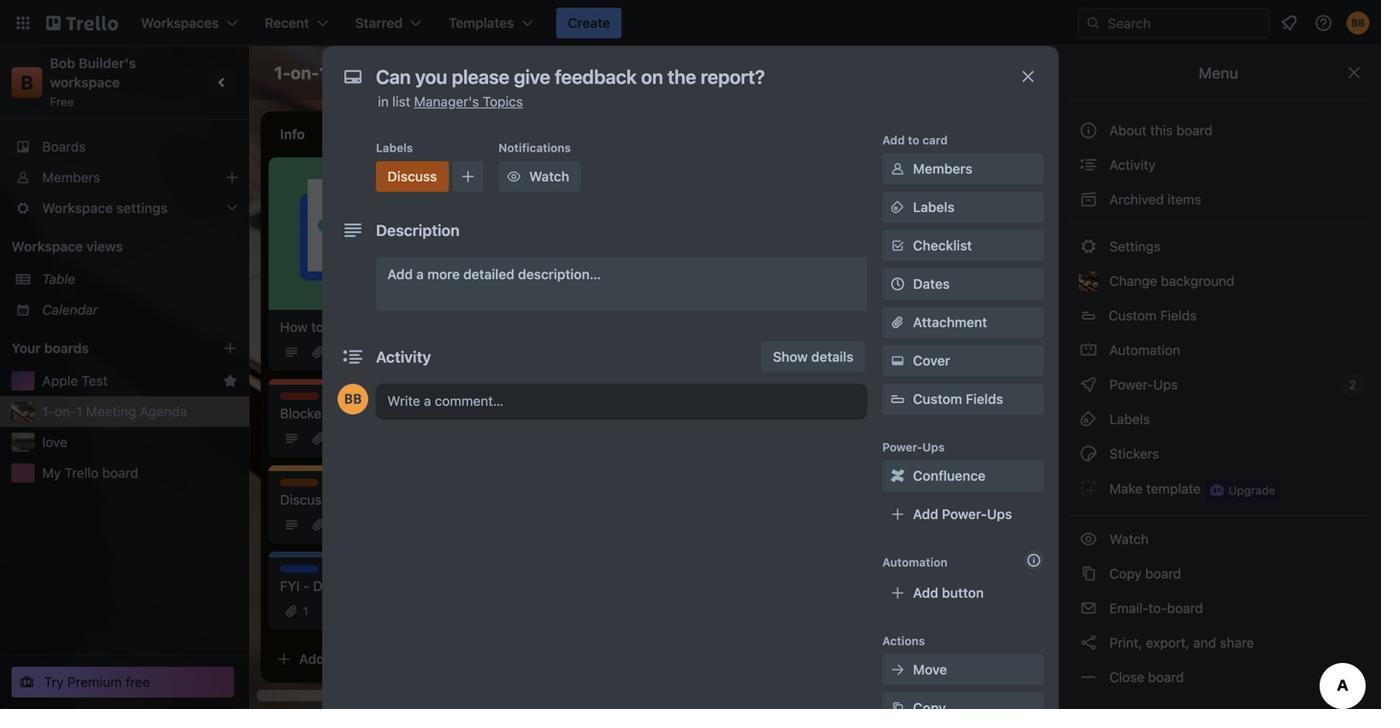 Task type: vqa. For each thing, say whether or not it's contained in the screenshot.
sm icon associated with Move link
yes



Task type: locate. For each thing, give the bounding box(es) containing it.
1 vertical spatial -
[[332, 492, 338, 508]]

table link
[[42, 270, 238, 289]]

add left "button"
[[913, 585, 939, 601]]

move
[[553, 197, 586, 213]]

show
[[773, 349, 808, 365]]

1
[[319, 62, 328, 83], [76, 403, 82, 419], [303, 605, 309, 618]]

meeting up in in the top left of the page
[[332, 62, 399, 83]]

1 vertical spatial fields
[[966, 391, 1004, 407]]

bob builder (bobbuilder40) image right the open information menu image
[[1347, 12, 1370, 35]]

sm image
[[815, 58, 842, 84], [1079, 155, 1099, 175], [889, 159, 908, 178], [1079, 341, 1099, 360], [889, 466, 908, 486], [1079, 479, 1099, 498], [1079, 530, 1099, 549], [1079, 633, 1099, 652], [1079, 668, 1099, 687]]

0 vertical spatial custom fields button
[[1068, 300, 1370, 331]]

color: red, title: "blocker" element
[[553, 165, 595, 179], [280, 392, 322, 407]]

suggested
[[342, 492, 409, 508]]

2 vertical spatial power-
[[942, 506, 987, 522]]

is
[[615, 178, 625, 194]]

2 the from the left
[[825, 251, 845, 267]]

1 vertical spatial power-
[[883, 440, 923, 454]]

fields
[[1161, 308, 1197, 323], [966, 391, 1004, 407]]

members link down add to card
[[883, 154, 1044, 184]]

workspace
[[50, 74, 120, 90]]

fields down change background
[[1161, 308, 1197, 323]]

power-ups up confluence
[[883, 440, 945, 454]]

0 vertical spatial this
[[1151, 122, 1173, 138]]

sm image inside automation link
[[1079, 341, 1099, 360]]

1 vertical spatial bob builder (bobbuilder40) image
[[938, 59, 965, 86]]

on right feedback
[[1014, 232, 1029, 248]]

sm image inside settings link
[[1079, 237, 1099, 256]]

blocker inside blocker the team is stuck on x, how can we move forward?
[[553, 166, 595, 179]]

0 horizontal spatial add a card
[[299, 651, 368, 667]]

0 horizontal spatial color: orange, title: "discuss" element
[[280, 479, 324, 493]]

sm image inside watch link
[[1079, 530, 1099, 549]]

1 fyi from the top
[[280, 566, 298, 580]]

create button
[[557, 8, 622, 38]]

a for add a more detailed description… link
[[417, 266, 424, 282]]

1 vertical spatial 1-on-1 meeting agenda
[[42, 403, 187, 419]]

1 horizontal spatial agenda
[[403, 62, 466, 83]]

members link
[[883, 154, 1044, 184], [0, 162, 249, 193]]

agenda up manager's
[[403, 62, 466, 83]]

0 horizontal spatial power-ups
[[883, 440, 945, 454]]

on left x,
[[666, 178, 681, 194]]

fyi fyi - discuss if interested (#6)
[[280, 566, 470, 594]]

- inside fyi fyi - discuss if interested (#6)
[[303, 578, 310, 594]]

labels down list
[[376, 141, 413, 154]]

the
[[707, 251, 727, 267], [825, 251, 845, 267]]

0 vertical spatial to
[[908, 133, 920, 147]]

feedback
[[953, 232, 1010, 248]]

0 horizontal spatial on
[[666, 178, 681, 194]]

0 vertical spatial 1-on-1 meeting agenda
[[274, 62, 466, 83]]

activity link
[[1068, 150, 1370, 180]]

0 horizontal spatial a
[[328, 651, 336, 667]]

0 horizontal spatial 1-on-1 meeting agenda
[[42, 403, 187, 419]]

custom fields down cover link
[[913, 391, 1004, 407]]

automation
[[1106, 342, 1181, 358], [883, 556, 948, 569]]

i've
[[553, 251, 574, 267]]

labels down new training program link
[[913, 199, 955, 215]]

add a card button down 'can you please give feedback on the report?'
[[814, 286, 1029, 317]]

the inside 'can you please give feedback on the report?'
[[825, 251, 845, 267]]

custom fields
[[1109, 308, 1197, 323], [913, 391, 1004, 407]]

ups down automation link
[[1154, 377, 1179, 392]]

copy board
[[1106, 566, 1182, 581]]

- inside the blocker blocker - timely discussion (#4)
[[330, 405, 336, 421]]

change background link
[[1068, 266, 1370, 296]]

try
[[44, 674, 64, 690]]

workspace visible image
[[522, 65, 537, 81]]

0 vertical spatial -
[[330, 405, 336, 421]]

try premium free button
[[12, 667, 234, 698]]

add left more on the top left
[[388, 266, 413, 282]]

a for the topmost add a card button
[[873, 293, 881, 309]]

move
[[913, 662, 948, 677]]

color: orange, title: "discuss" element
[[376, 161, 449, 192], [280, 479, 324, 493]]

1 vertical spatial automation
[[883, 556, 948, 569]]

activity inside activity link
[[1106, 157, 1156, 173]]

- left if
[[303, 578, 310, 594]]

0 vertical spatial power-
[[1110, 377, 1154, 392]]

program
[[907, 178, 959, 194]]

agenda up love link
[[140, 403, 187, 419]]

custom down cover
[[913, 391, 963, 407]]

members link down boards
[[0, 162, 249, 193]]

how
[[280, 319, 308, 335]]

add
[[883, 133, 905, 147], [388, 266, 413, 282], [844, 293, 870, 309], [913, 506, 939, 522], [913, 585, 939, 601], [299, 651, 325, 667]]

0 vertical spatial fields
[[1161, 308, 1197, 323]]

watch
[[529, 168, 570, 184], [1106, 531, 1153, 547]]

1-on-1 meeting agenda down apple test link
[[42, 403, 187, 419]]

sm image inside archived items link
[[1079, 190, 1099, 209]]

1 vertical spatial this
[[353, 319, 376, 335]]

add a more detailed description… link
[[376, 257, 867, 311]]

0 vertical spatial color: red, title: "blocker" element
[[553, 165, 595, 179]]

1 vertical spatial card
[[884, 293, 913, 309]]

discuss inside fyi fyi - discuss if interested (#6)
[[313, 578, 362, 594]]

0 horizontal spatial watch
[[529, 168, 570, 184]]

0 vertical spatial a
[[417, 266, 424, 282]]

activity
[[1106, 157, 1156, 173], [376, 348, 431, 366]]

archived
[[1110, 191, 1164, 207]]

ups up confluence
[[923, 440, 945, 454]]

the down can
[[825, 251, 845, 267]]

1 horizontal spatial bob builder (bobbuilder40) image
[[938, 59, 965, 86]]

sm image inside 'stickers' link
[[1079, 444, 1099, 463]]

board
[[1177, 122, 1213, 138], [379, 319, 415, 335], [102, 465, 138, 481], [1146, 566, 1182, 581], [1168, 600, 1204, 616], [1149, 669, 1185, 685]]

how to use this board link
[[280, 318, 495, 337]]

1 vertical spatial ups
[[923, 440, 945, 454]]

custom fields for leftmost custom fields 'button'
[[913, 391, 1004, 407]]

- for blocker
[[330, 405, 336, 421]]

0 vertical spatial meeting
[[332, 62, 399, 83]]

0 horizontal spatial members link
[[0, 162, 249, 193]]

0 vertical spatial ups
[[1154, 377, 1179, 392]]

topics
[[483, 94, 523, 109]]

list
[[393, 94, 411, 109]]

board up to-
[[1146, 566, 1182, 581]]

on-
[[291, 62, 319, 83], [54, 403, 76, 419]]

labels link up 'stickers' link
[[1068, 404, 1370, 435]]

items
[[1168, 191, 1202, 207]]

1 horizontal spatial on-
[[291, 62, 319, 83]]

card up program
[[923, 133, 948, 147]]

to left use
[[311, 319, 324, 335]]

sm image inside close board link
[[1079, 668, 1099, 687]]

board down the export, on the right of page
[[1149, 669, 1185, 685]]

1 horizontal spatial 1-
[[274, 62, 291, 83]]

power- down confluence
[[942, 506, 987, 522]]

add down confluence
[[913, 506, 939, 522]]

1 horizontal spatial on
[[1014, 232, 1029, 248]]

1 horizontal spatial card
[[884, 293, 913, 309]]

this right use
[[353, 319, 376, 335]]

0 vertical spatial 1
[[319, 62, 328, 83]]

for
[[686, 251, 703, 267]]

board up activity link
[[1177, 122, 1213, 138]]

sm image inside email-to-board link
[[1079, 599, 1099, 618]]

1 horizontal spatial custom fields
[[1109, 308, 1197, 323]]

color: red, title: "blocker" element up move
[[553, 165, 595, 179]]

0 horizontal spatial 1
[[76, 403, 82, 419]]

1 horizontal spatial ups
[[987, 506, 1013, 522]]

0 vertical spatial labels
[[376, 141, 413, 154]]

0 vertical spatial automation
[[1106, 342, 1181, 358]]

0 vertical spatial watch
[[529, 168, 570, 184]]

sm image inside move link
[[889, 660, 908, 679]]

a down fyi fyi - discuss if interested (#6)
[[328, 651, 336, 667]]

bob builder's workspace link
[[50, 55, 140, 90]]

custom fields button down cover link
[[883, 390, 1044, 409]]

custom fields down change background
[[1109, 308, 1197, 323]]

2 horizontal spatial card
[[923, 133, 948, 147]]

this right about
[[1151, 122, 1173, 138]]

0 horizontal spatial labels
[[376, 141, 413, 154]]

1 horizontal spatial color: red, title: "blocker" element
[[553, 165, 595, 179]]

card down if
[[339, 651, 368, 667]]

card down report?
[[884, 293, 913, 309]]

boards
[[44, 340, 89, 356]]

board inside button
[[1177, 122, 1213, 138]]

0 vertical spatial custom fields
[[1109, 308, 1197, 323]]

1 horizontal spatial fields
[[1161, 308, 1197, 323]]

0 vertical spatial on
[[666, 178, 681, 194]]

switch to… image
[[13, 13, 33, 33]]

activity down about
[[1106, 157, 1156, 173]]

0 vertical spatial labels link
[[883, 192, 1044, 223]]

add down report?
[[844, 293, 870, 309]]

0 horizontal spatial the
[[707, 251, 727, 267]]

stickers
[[1106, 446, 1160, 462]]

add board image
[[223, 341, 238, 356]]

timely
[[340, 405, 381, 421]]

meeting down test
[[86, 403, 136, 419]]

on inside blocker the team is stuck on x, how can we move forward?
[[666, 178, 681, 194]]

add a card button down if
[[269, 644, 484, 675]]

add power-ups
[[913, 506, 1013, 522]]

share
[[998, 65, 1034, 81]]

actions
[[883, 634, 925, 648]]

0 horizontal spatial activity
[[376, 348, 431, 366]]

to for use
[[311, 319, 324, 335]]

1 horizontal spatial 1-on-1 meeting agenda
[[274, 62, 466, 83]]

1 vertical spatial custom
[[913, 391, 963, 407]]

a down report?
[[873, 293, 881, 309]]

calendar link
[[42, 300, 238, 320]]

email-to-board
[[1106, 600, 1204, 616]]

power-ups up stickers
[[1106, 377, 1182, 392]]

archived items link
[[1068, 184, 1370, 215]]

board
[[581, 65, 619, 81]]

custom for the top custom fields 'button'
[[1109, 308, 1157, 323]]

a inside add a more detailed description… link
[[417, 266, 424, 282]]

board down love link
[[102, 465, 138, 481]]

agenda
[[403, 62, 466, 83], [140, 403, 187, 419]]

card
[[923, 133, 948, 147], [884, 293, 913, 309], [339, 651, 368, 667]]

add down color: blue, title: "fyi" element
[[299, 651, 325, 667]]

- left suggested
[[332, 492, 338, 508]]

color: blue, title: "fyi" element
[[280, 565, 319, 580]]

a left more on the top left
[[417, 266, 424, 282]]

meeting
[[332, 62, 399, 83], [86, 403, 136, 419]]

labels up stickers
[[1106, 411, 1151, 427]]

sm image for archived items link
[[1079, 190, 1099, 209]]

search image
[[1086, 15, 1102, 31]]

sm image inside activity link
[[1079, 155, 1099, 175]]

forward?
[[590, 197, 644, 213]]

1 the from the left
[[707, 251, 727, 267]]

Search field
[[1102, 9, 1269, 37]]

we
[[756, 178, 774, 194]]

fyi - discuss if interested (#6) link
[[280, 577, 495, 596]]

make template
[[1106, 481, 1201, 497]]

sm image for the watch button
[[505, 167, 524, 186]]

add for add power-ups link
[[913, 506, 939, 522]]

0 vertical spatial on-
[[291, 62, 319, 83]]

2 vertical spatial ups
[[987, 506, 1013, 522]]

share
[[1220, 635, 1255, 651]]

custom down change
[[1109, 308, 1157, 323]]

1 horizontal spatial color: orange, title: "discuss" element
[[376, 161, 449, 192]]

topic
[[412, 492, 444, 508]]

1-on-1 meeting agenda up in in the top left of the page
[[274, 62, 466, 83]]

sm image inside the copy board link
[[1079, 564, 1099, 583]]

1 horizontal spatial power-
[[942, 506, 987, 522]]

0 horizontal spatial 1-
[[42, 403, 54, 419]]

0 horizontal spatial on-
[[54, 403, 76, 419]]

add a card
[[844, 293, 913, 309], [299, 651, 368, 667]]

automation link
[[1068, 335, 1370, 366]]

2 horizontal spatial labels
[[1106, 411, 1151, 427]]

custom fields for the top custom fields 'button'
[[1109, 308, 1197, 323]]

add for add button button
[[913, 585, 939, 601]]

workspace
[[12, 238, 83, 254]]

sm image for automation
[[1079, 341, 1099, 360]]

you
[[853, 232, 876, 248]]

color: red, title: "blocker" element left timely
[[280, 392, 322, 407]]

show details
[[773, 349, 854, 365]]

description…
[[518, 266, 601, 282]]

- inside discuss discuss - suggested topic (#3)
[[332, 492, 338, 508]]

sm image for print, export, and share
[[1079, 633, 1099, 652]]

0 vertical spatial activity
[[1106, 157, 1156, 173]]

1 horizontal spatial members
[[913, 161, 973, 177]]

1 horizontal spatial to
[[908, 133, 920, 147]]

-
[[330, 405, 336, 421], [332, 492, 338, 508], [303, 578, 310, 594]]

to-
[[1149, 600, 1168, 616]]

sm image inside cover link
[[889, 351, 908, 370]]

upgrade
[[1229, 484, 1276, 497]]

sm image for email-to-board link
[[1079, 599, 1099, 618]]

0 horizontal spatial ups
[[923, 440, 945, 454]]

1 vertical spatial custom fields button
[[883, 390, 1044, 409]]

- left timely
[[330, 405, 336, 421]]

0 vertical spatial agenda
[[403, 62, 466, 83]]

1- inside text box
[[274, 62, 291, 83]]

0 horizontal spatial color: red, title: "blocker" element
[[280, 392, 322, 407]]

power- up confluence
[[883, 440, 923, 454]]

labels link up feedback
[[883, 192, 1044, 223]]

on inside 'can you please give feedback on the report?'
[[1014, 232, 1029, 248]]

agenda inside text box
[[403, 62, 466, 83]]

1 horizontal spatial add a card
[[844, 293, 913, 309]]

team
[[580, 178, 611, 194]]

add button button
[[883, 578, 1044, 608]]

add a card down report?
[[844, 293, 913, 309]]

2 vertical spatial -
[[303, 578, 310, 594]]

this
[[1151, 122, 1173, 138], [353, 319, 376, 335]]

to up program
[[908, 133, 920, 147]]

0 vertical spatial bob builder (bobbuilder40) image
[[1347, 12, 1370, 35]]

sm image for make template
[[1079, 479, 1099, 498]]

sm image inside checklist "link"
[[889, 236, 908, 255]]

a
[[417, 266, 424, 282], [873, 293, 881, 309], [328, 651, 336, 667]]

report?
[[849, 251, 894, 267]]

add for the topmost add a card button
[[844, 293, 870, 309]]

sm image inside print, export, and share link
[[1079, 633, 1099, 652]]

1 vertical spatial meeting
[[86, 403, 136, 419]]

try premium free
[[44, 674, 150, 690]]

upgrade button
[[1206, 479, 1280, 502]]

sm image
[[505, 167, 524, 186], [1079, 190, 1099, 209], [889, 198, 908, 217], [889, 236, 908, 255], [1079, 237, 1099, 256], [889, 351, 908, 370], [1079, 375, 1099, 394], [1079, 410, 1099, 429], [1079, 444, 1099, 463], [1079, 564, 1099, 583], [1079, 599, 1099, 618], [889, 660, 908, 679], [889, 699, 908, 709]]

your boards
[[12, 340, 89, 356]]

add inside button
[[913, 585, 939, 601]]

automation up add button
[[883, 556, 948, 569]]

can you please give feedback on the report? link
[[825, 230, 1048, 269]]

dates button
[[883, 269, 1044, 299]]

color: orange, title: "discuss" element left suggested
[[280, 479, 324, 493]]

bob builder (bobbuilder40) image left share button
[[938, 59, 965, 86]]

1 horizontal spatial custom fields button
[[1068, 300, 1370, 331]]

power- up stickers
[[1110, 377, 1154, 392]]

automation down change
[[1106, 342, 1181, 358]]

activity down the how to use this board link
[[376, 348, 431, 366]]

members up program
[[913, 161, 973, 177]]

1 horizontal spatial members link
[[883, 154, 1044, 184]]

add for add a more detailed description… link
[[388, 266, 413, 282]]

2 vertical spatial 1
[[303, 605, 309, 618]]

watch up the copy
[[1106, 531, 1153, 547]]

1 horizontal spatial this
[[1151, 122, 1173, 138]]

1 vertical spatial on
[[1014, 232, 1029, 248]]

1 horizontal spatial automation
[[1106, 342, 1181, 358]]

1 horizontal spatial meeting
[[332, 62, 399, 83]]

custom fields button up automation link
[[1068, 300, 1370, 331]]

None text field
[[367, 59, 1000, 94]]

ups up add button button
[[987, 506, 1013, 522]]

watch link
[[1068, 524, 1370, 555]]

ups
[[1154, 377, 1179, 392], [923, 440, 945, 454], [987, 506, 1013, 522]]

0 horizontal spatial custom
[[913, 391, 963, 407]]

0 horizontal spatial power-
[[883, 440, 923, 454]]

1-on-1 meeting agenda inside text box
[[274, 62, 466, 83]]

2 horizontal spatial a
[[873, 293, 881, 309]]

drafted
[[578, 251, 623, 267]]

fields down cover link
[[966, 391, 1004, 407]]

2 horizontal spatial 1
[[319, 62, 328, 83]]

color: orange, title: "discuss" element up description
[[376, 161, 449, 192]]

sm image inside the watch button
[[505, 167, 524, 186]]

the right 'for'
[[707, 251, 727, 267]]

1 horizontal spatial activity
[[1106, 157, 1156, 173]]

meeting inside text box
[[332, 62, 399, 83]]

your boards with 4 items element
[[12, 337, 194, 360]]

members down boards
[[42, 169, 100, 185]]

bob builder (bobbuilder40) image left discussion
[[338, 384, 368, 415]]

2 vertical spatial card
[[339, 651, 368, 667]]

watch down notifications
[[529, 168, 570, 184]]

add a card down if
[[299, 651, 368, 667]]

board up print, export, and share
[[1168, 600, 1204, 616]]

labels link
[[883, 192, 1044, 223], [1068, 404, 1370, 435]]

0 horizontal spatial custom fields
[[913, 391, 1004, 407]]

bob builder (bobbuilder40) image
[[1347, 12, 1370, 35], [938, 59, 965, 86], [338, 384, 368, 415]]

this inside button
[[1151, 122, 1173, 138]]



Task type: describe. For each thing, give the bounding box(es) containing it.
views
[[86, 238, 123, 254]]

test
[[82, 373, 108, 389]]

0 horizontal spatial this
[[353, 319, 376, 335]]

add up new training program
[[883, 133, 905, 147]]

(#3)
[[447, 492, 474, 508]]

to for card
[[908, 133, 920, 147]]

open information menu image
[[1315, 13, 1334, 33]]

discuss - suggested topic (#3) link
[[280, 490, 495, 510]]

0 vertical spatial color: orange, title: "discuss" element
[[376, 161, 449, 192]]

copy
[[1110, 566, 1142, 581]]

watch button
[[499, 161, 581, 192]]

blocker for blocker
[[280, 393, 322, 407]]

on for feedback
[[1014, 232, 1029, 248]]

star or unstar board image
[[487, 65, 503, 81]]

checklist
[[913, 237, 973, 253]]

on- inside '1-on-1 meeting agenda' link
[[54, 403, 76, 419]]

0 notifications image
[[1278, 12, 1301, 35]]

0 horizontal spatial automation
[[883, 556, 948, 569]]

2 fyi from the top
[[280, 578, 300, 594]]

new training program link
[[825, 177, 1048, 196]]

- for fyi
[[303, 578, 310, 594]]

i've drafted my goals for the next few months. any feedback?
[[553, 251, 757, 286]]

sm image for checklist "link"
[[889, 236, 908, 255]]

discuss discuss - suggested topic (#3)
[[280, 480, 474, 508]]

0 vertical spatial add a card button
[[814, 286, 1029, 317]]

more
[[428, 266, 460, 282]]

archived items
[[1106, 191, 1202, 207]]

1 vertical spatial agenda
[[140, 403, 187, 419]]

fields for leftmost custom fields 'button'
[[966, 391, 1004, 407]]

sm image for cover link
[[889, 351, 908, 370]]

x,
[[685, 178, 698, 194]]

stuck
[[628, 178, 662, 194]]

b
[[21, 71, 33, 94]]

(#4)
[[454, 405, 480, 421]]

print, export, and share
[[1106, 635, 1255, 651]]

1 vertical spatial add a card
[[299, 651, 368, 667]]

2 vertical spatial a
[[328, 651, 336, 667]]

1 vertical spatial power-ups
[[883, 440, 945, 454]]

color: red, title: "blocker" element for blocker - timely discussion (#4)
[[280, 392, 322, 407]]

primary element
[[0, 0, 1382, 46]]

how to use this board
[[280, 319, 415, 335]]

customize views image
[[640, 63, 659, 83]]

in list manager's topics
[[378, 94, 523, 109]]

sm image for the leftmost labels link
[[889, 198, 908, 217]]

about this board
[[1110, 122, 1213, 138]]

menu
[[1199, 64, 1239, 82]]

0 horizontal spatial labels link
[[883, 192, 1044, 223]]

please
[[879, 232, 920, 248]]

sm image for settings link
[[1079, 237, 1099, 256]]

sm image for activity
[[1079, 155, 1099, 175]]

new
[[825, 178, 853, 194]]

months.
[[579, 270, 629, 286]]

if
[[365, 578, 373, 594]]

custom for leftmost custom fields 'button'
[[913, 391, 963, 407]]

1 vertical spatial 1
[[76, 403, 82, 419]]

the inside i've drafted my goals for the next few months. any feedback?
[[707, 251, 727, 267]]

feedback?
[[660, 270, 724, 286]]

1 vertical spatial 1-
[[42, 403, 54, 419]]

description
[[376, 221, 460, 239]]

2 vertical spatial labels
[[1106, 411, 1151, 427]]

love link
[[42, 433, 238, 452]]

workspace views
[[12, 238, 123, 254]]

1 vertical spatial activity
[[376, 348, 431, 366]]

print,
[[1110, 635, 1143, 651]]

blocker for the
[[553, 166, 595, 179]]

calendar
[[42, 302, 98, 318]]

any
[[632, 270, 656, 286]]

move link
[[883, 654, 1044, 685]]

new training program
[[825, 178, 959, 194]]

0 horizontal spatial card
[[339, 651, 368, 667]]

2 horizontal spatial power-
[[1110, 377, 1154, 392]]

sm image for close board
[[1079, 668, 1099, 687]]

manager's topics link
[[414, 94, 523, 109]]

sm image for watch
[[1079, 530, 1099, 549]]

and
[[1194, 635, 1217, 651]]

board link
[[549, 58, 630, 88]]

1 vertical spatial watch
[[1106, 531, 1153, 547]]

can
[[730, 178, 753, 194]]

0 vertical spatial add a card
[[844, 293, 913, 309]]

blocker - timely discussion (#4) link
[[280, 404, 495, 423]]

on for stuck
[[666, 178, 681, 194]]

few
[[553, 270, 575, 286]]

print, export, and share link
[[1068, 628, 1370, 658]]

1 vertical spatial color: orange, title: "discuss" element
[[280, 479, 324, 493]]

training
[[856, 178, 903, 194]]

starred icon image
[[223, 373, 238, 389]]

boards
[[42, 139, 86, 154]]

calendar power-up image
[[713, 64, 728, 80]]

premium
[[67, 674, 122, 690]]

Write a comment text field
[[376, 384, 867, 418]]

give
[[923, 232, 949, 248]]

your
[[12, 340, 41, 356]]

apple test link
[[42, 371, 215, 391]]

fields for the top custom fields 'button'
[[1161, 308, 1197, 323]]

email-to-board link
[[1068, 593, 1370, 624]]

love
[[42, 434, 67, 450]]

i've drafted my goals for the next few months. any feedback? link
[[553, 249, 775, 288]]

discussion
[[385, 405, 450, 421]]

attachment button
[[883, 307, 1044, 338]]

cover link
[[883, 345, 1044, 376]]

create from template… image
[[1036, 294, 1052, 309]]

my trello board
[[42, 465, 138, 481]]

make
[[1110, 481, 1143, 497]]

0 horizontal spatial add a card button
[[269, 644, 484, 675]]

close board
[[1106, 669, 1185, 685]]

Board name text field
[[265, 58, 476, 88]]

interested
[[377, 578, 439, 594]]

about this board button
[[1068, 115, 1370, 146]]

about
[[1110, 122, 1147, 138]]

template
[[1147, 481, 1201, 497]]

change background
[[1106, 273, 1235, 289]]

1 vertical spatial labels link
[[1068, 404, 1370, 435]]

manager's
[[414, 94, 479, 109]]

in
[[378, 94, 389, 109]]

my
[[42, 465, 61, 481]]

checklist link
[[883, 230, 1044, 261]]

watch inside button
[[529, 168, 570, 184]]

can
[[825, 232, 850, 248]]

0 horizontal spatial custom fields button
[[883, 390, 1044, 409]]

0 horizontal spatial meeting
[[86, 403, 136, 419]]

1 horizontal spatial labels
[[913, 199, 955, 215]]

1 inside text box
[[319, 62, 328, 83]]

free
[[50, 95, 74, 108]]

show details link
[[762, 342, 866, 372]]

0 horizontal spatial bob builder (bobbuilder40) image
[[338, 384, 368, 415]]

apple test
[[42, 373, 108, 389]]

add a more detailed description…
[[388, 266, 601, 282]]

cover
[[913, 353, 951, 368]]

0 vertical spatial power-ups
[[1106, 377, 1182, 392]]

builder's
[[79, 55, 136, 71]]

apple
[[42, 373, 78, 389]]

sm image for 'stickers' link
[[1079, 444, 1099, 463]]

sm image for move link
[[889, 660, 908, 679]]

ups inside add power-ups link
[[987, 506, 1013, 522]]

add button
[[913, 585, 984, 601]]

2
[[1350, 378, 1357, 391]]

sm image for bottommost labels link
[[1079, 410, 1099, 429]]

on- inside 1-on-1 meeting agenda text box
[[291, 62, 319, 83]]

confluence
[[913, 468, 986, 484]]

- for discuss
[[332, 492, 338, 508]]

attachment
[[913, 314, 988, 330]]

color: red, title: "blocker" element for the team is stuck on x, how can we move forward?
[[553, 165, 595, 179]]

sm image for the copy board link
[[1079, 564, 1099, 583]]

board right use
[[379, 319, 415, 335]]

free
[[126, 674, 150, 690]]

button
[[942, 585, 984, 601]]

0 horizontal spatial members
[[42, 169, 100, 185]]



